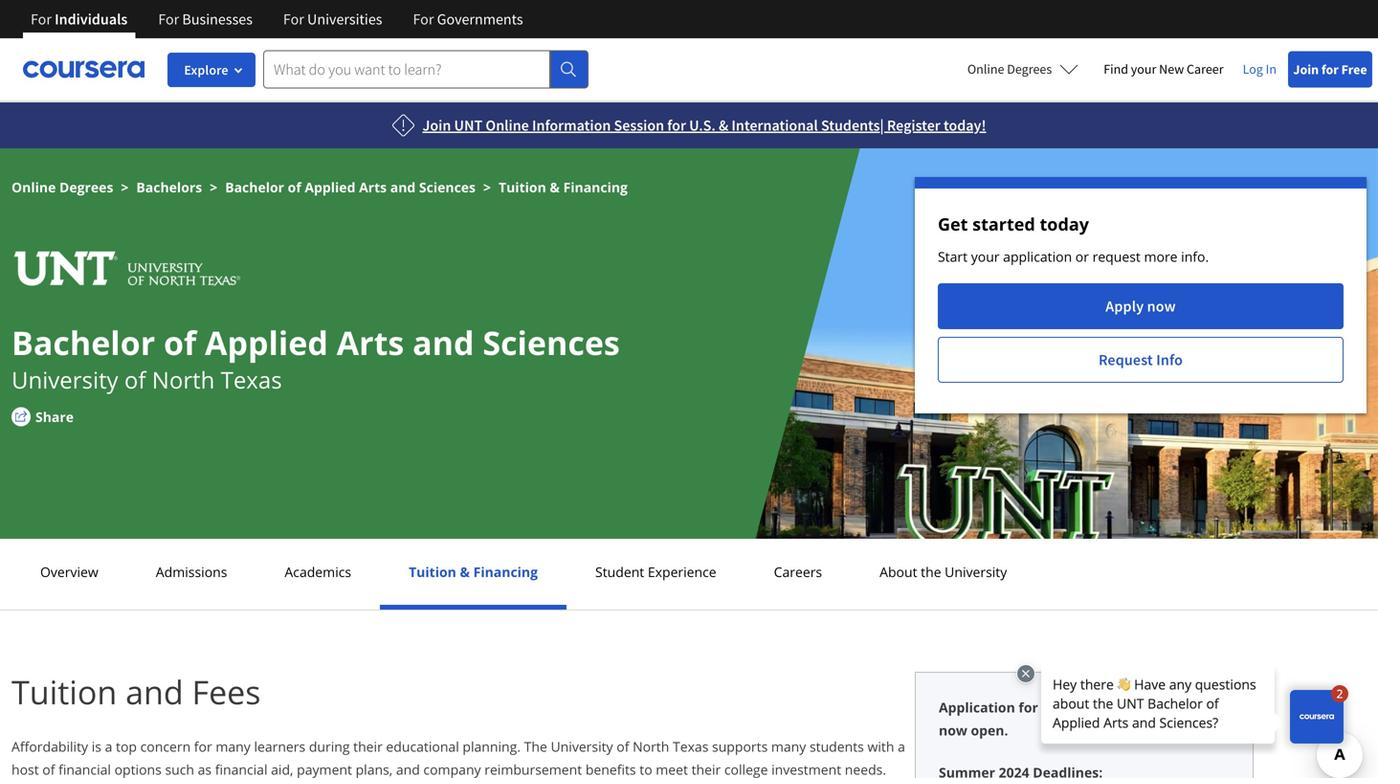 Task type: locate. For each thing, give the bounding box(es) containing it.
degrees for online degrees > bachelors > bachelor of applied arts and sciences > tuition & financing
[[59, 178, 113, 196]]

find your new career
[[1104, 60, 1224, 78]]

careers link
[[768, 563, 828, 581]]

bachelor
[[225, 178, 284, 196], [11, 320, 155, 365]]

0 vertical spatial university
[[11, 364, 118, 395]]

1 horizontal spatial >
[[210, 178, 217, 196]]

share button
[[11, 407, 102, 427]]

1 vertical spatial sciences
[[483, 320, 620, 365]]

0 horizontal spatial online
[[11, 178, 56, 196]]

bachelor of applied arts and sciences link
[[225, 178, 476, 196]]

0 horizontal spatial university
[[11, 364, 118, 395]]

& inside application for summer & fall 2024 are now open.
[[1102, 698, 1112, 716]]

1 horizontal spatial tuition
[[409, 563, 456, 581]]

reimbursement
[[485, 760, 582, 778]]

about the university link
[[874, 563, 1013, 581]]

online for online degrees > bachelors > bachelor of applied arts and sciences > tuition & financing
[[11, 178, 56, 196]]

a
[[105, 738, 112, 756], [898, 738, 905, 756]]

0 vertical spatial join
[[1293, 61, 1319, 78]]

educational
[[386, 738, 459, 756]]

2 vertical spatial university
[[551, 738, 613, 756]]

1 horizontal spatial your
[[1131, 60, 1157, 78]]

for left 'individuals'
[[31, 10, 52, 29]]

individuals
[[55, 10, 128, 29]]

a right is
[[105, 738, 112, 756]]

0 vertical spatial degrees
[[1007, 60, 1052, 78]]

0 horizontal spatial financial
[[59, 760, 111, 778]]

tuition for financing
[[409, 563, 456, 581]]

sciences
[[419, 178, 476, 196], [483, 320, 620, 365]]

0 horizontal spatial a
[[105, 738, 112, 756]]

1 vertical spatial degrees
[[59, 178, 113, 196]]

tuition & financing link
[[403, 563, 544, 581]]

for inside "affordability is a top concern for many learners during their educational planning. the university of north texas supports many students with a host of financial options such as financial aid, payment plans, and company reimbursement benefits to meet their college investment needs."
[[194, 738, 212, 756]]

4 for from the left
[[413, 10, 434, 29]]

for up as
[[194, 738, 212, 756]]

1 vertical spatial now
[[939, 721, 968, 739]]

arts inside bachelor of applied arts and sciences university of north texas
[[337, 320, 404, 365]]

explore
[[184, 61, 228, 78]]

banner navigation
[[15, 0, 539, 38]]

now inside application for summer & fall 2024 are now open.
[[939, 721, 968, 739]]

0 vertical spatial online
[[968, 60, 1005, 78]]

many up investment
[[771, 738, 806, 756]]

1 horizontal spatial join
[[1293, 61, 1319, 78]]

your
[[1131, 60, 1157, 78], [971, 247, 1000, 266]]

join unt online information session for u.s. & international students| register today! link
[[423, 116, 986, 135]]

0 horizontal spatial north
[[152, 364, 215, 395]]

What do you want to learn? text field
[[263, 50, 550, 89]]

governments
[[437, 10, 523, 29]]

coursera image
[[23, 54, 145, 84]]

learners
[[254, 738, 306, 756]]

degrees inside dropdown button
[[1007, 60, 1052, 78]]

now right apply
[[1147, 297, 1176, 316]]

0 horizontal spatial texas
[[221, 364, 282, 395]]

2 a from the left
[[898, 738, 905, 756]]

financial down is
[[59, 760, 111, 778]]

benefits
[[586, 760, 636, 778]]

now
[[1147, 297, 1176, 316], [939, 721, 968, 739]]

1 vertical spatial tuition
[[409, 563, 456, 581]]

aid,
[[271, 760, 293, 778]]

1 vertical spatial applied
[[205, 320, 328, 365]]

2 vertical spatial tuition
[[11, 670, 117, 714]]

for left universities
[[283, 10, 304, 29]]

0 horizontal spatial join
[[423, 116, 451, 135]]

supports
[[712, 738, 768, 756]]

1 horizontal spatial financial
[[215, 760, 268, 778]]

join for join unt online information session for u.s. & international students| register today!
[[423, 116, 451, 135]]

0 horizontal spatial your
[[971, 247, 1000, 266]]

apply
[[1106, 297, 1144, 316]]

financial right as
[[215, 760, 268, 778]]

international
[[732, 116, 818, 135]]

get started today
[[938, 212, 1089, 236]]

for for businesses
[[158, 10, 179, 29]]

arts
[[359, 178, 387, 196], [337, 320, 404, 365]]

degrees left find
[[1007, 60, 1052, 78]]

0 horizontal spatial >
[[121, 178, 129, 196]]

1 horizontal spatial online
[[486, 116, 529, 135]]

2 vertical spatial online
[[11, 178, 56, 196]]

now inside button
[[1147, 297, 1176, 316]]

online degrees > bachelors > bachelor of applied arts and sciences > tuition & financing
[[11, 178, 628, 196]]

0 vertical spatial bachelor
[[225, 178, 284, 196]]

0 vertical spatial arts
[[359, 178, 387, 196]]

request
[[1093, 247, 1141, 266]]

admissions link
[[150, 563, 233, 581]]

2 for from the left
[[158, 10, 179, 29]]

for left summer
[[1019, 698, 1038, 716]]

needs.
[[845, 760, 886, 778]]

degrees
[[1007, 60, 1052, 78], [59, 178, 113, 196]]

0 horizontal spatial bachelor
[[11, 320, 155, 365]]

0 horizontal spatial many
[[216, 738, 251, 756]]

overview link
[[34, 563, 104, 581]]

1 horizontal spatial a
[[898, 738, 905, 756]]

0 horizontal spatial tuition
[[11, 670, 117, 714]]

None search field
[[263, 50, 589, 89]]

today
[[1040, 212, 1089, 236]]

university up benefits
[[551, 738, 613, 756]]

academics link
[[279, 563, 357, 581]]

university up share button
[[11, 364, 118, 395]]

your right start
[[971, 247, 1000, 266]]

3 for from the left
[[283, 10, 304, 29]]

join right in
[[1293, 61, 1319, 78]]

university right the
[[945, 563, 1007, 581]]

start your application or request more info.
[[938, 247, 1209, 266]]

north inside bachelor of applied arts and sciences university of north texas
[[152, 364, 215, 395]]

0 vertical spatial your
[[1131, 60, 1157, 78]]

sciences inside bachelor of applied arts and sciences university of north texas
[[483, 320, 620, 365]]

financing
[[563, 178, 628, 196], [473, 563, 538, 581]]

1 vertical spatial bachelor
[[11, 320, 155, 365]]

0 horizontal spatial financing
[[473, 563, 538, 581]]

1 horizontal spatial many
[[771, 738, 806, 756]]

financial
[[59, 760, 111, 778], [215, 760, 268, 778]]

university
[[11, 364, 118, 395], [945, 563, 1007, 581], [551, 738, 613, 756]]

many left learners
[[216, 738, 251, 756]]

your inside find your new career link
[[1131, 60, 1157, 78]]

for for universities
[[283, 10, 304, 29]]

1 horizontal spatial sciences
[[483, 320, 620, 365]]

1 many from the left
[[216, 738, 251, 756]]

and
[[390, 178, 416, 196], [413, 320, 474, 365], [125, 670, 184, 714], [396, 760, 420, 778]]

concern
[[140, 738, 191, 756]]

bachelors link
[[136, 178, 202, 196]]

and inside "affordability is a top concern for many learners during their educational planning. the university of north texas supports many students with a host of financial options such as financial aid, payment plans, and company reimbursement benefits to meet their college investment needs."
[[396, 760, 420, 778]]

bachelor up share button
[[11, 320, 155, 365]]

2 horizontal spatial tuition
[[499, 178, 546, 196]]

degrees left bachelors
[[59, 178, 113, 196]]

0 vertical spatial financing
[[563, 178, 628, 196]]

0 horizontal spatial their
[[353, 738, 383, 756]]

2 horizontal spatial online
[[968, 60, 1005, 78]]

0 horizontal spatial now
[[939, 721, 968, 739]]

tuition
[[499, 178, 546, 196], [409, 563, 456, 581], [11, 670, 117, 714]]

fees
[[192, 670, 261, 714]]

the
[[921, 563, 941, 581]]

1 horizontal spatial university
[[551, 738, 613, 756]]

0 horizontal spatial sciences
[[419, 178, 476, 196]]

1 horizontal spatial texas
[[673, 738, 709, 756]]

bachelor right bachelors
[[225, 178, 284, 196]]

payment
[[297, 760, 352, 778]]

north
[[152, 364, 215, 395], [633, 738, 669, 756]]

2 horizontal spatial university
[[945, 563, 1007, 581]]

online degrees button
[[952, 48, 1094, 90]]

your for application
[[971, 247, 1000, 266]]

for up what do you want to learn? text field
[[413, 10, 434, 29]]

for businesses
[[158, 10, 253, 29]]

share
[[35, 408, 74, 426]]

university inside "affordability is a top concern for many learners during their educational planning. the university of north texas supports many students with a host of financial options such as financial aid, payment plans, and company reimbursement benefits to meet their college investment needs."
[[551, 738, 613, 756]]

businesses
[[182, 10, 253, 29]]

join
[[1293, 61, 1319, 78], [423, 116, 451, 135]]

0 vertical spatial now
[[1147, 297, 1176, 316]]

your for new
[[1131, 60, 1157, 78]]

for left the u.s.
[[667, 116, 686, 135]]

1 horizontal spatial now
[[1147, 297, 1176, 316]]

for inside application for summer & fall 2024 are now open.
[[1019, 698, 1038, 716]]

their up plans,
[[353, 738, 383, 756]]

bachelors
[[136, 178, 202, 196]]

0 vertical spatial north
[[152, 364, 215, 395]]

1 vertical spatial join
[[423, 116, 451, 135]]

plans,
[[356, 760, 393, 778]]

for left the businesses
[[158, 10, 179, 29]]

log
[[1243, 60, 1263, 78]]

1 vertical spatial their
[[692, 760, 721, 778]]

1 vertical spatial north
[[633, 738, 669, 756]]

online inside dropdown button
[[968, 60, 1005, 78]]

many
[[216, 738, 251, 756], [771, 738, 806, 756]]

1 horizontal spatial degrees
[[1007, 60, 1052, 78]]

1 a from the left
[[105, 738, 112, 756]]

career
[[1187, 60, 1224, 78]]

their right meet
[[692, 760, 721, 778]]

a right with
[[898, 738, 905, 756]]

more
[[1144, 247, 1178, 266]]

0 vertical spatial their
[[353, 738, 383, 756]]

now down application
[[939, 721, 968, 739]]

join left the unt at the top left of the page
[[423, 116, 451, 135]]

join inside 'join for free' link
[[1293, 61, 1319, 78]]

0 vertical spatial texas
[[221, 364, 282, 395]]

applied
[[305, 178, 356, 196], [205, 320, 328, 365]]

for
[[31, 10, 52, 29], [158, 10, 179, 29], [283, 10, 304, 29], [413, 10, 434, 29]]

1 horizontal spatial bachelor
[[225, 178, 284, 196]]

1 vertical spatial online
[[486, 116, 529, 135]]

>
[[121, 178, 129, 196], [210, 178, 217, 196], [483, 178, 491, 196]]

admissions
[[156, 563, 227, 581]]

1 vertical spatial texas
[[673, 738, 709, 756]]

1 horizontal spatial north
[[633, 738, 669, 756]]

u.s.
[[689, 116, 716, 135]]

1 vertical spatial your
[[971, 247, 1000, 266]]

2 horizontal spatial >
[[483, 178, 491, 196]]

for for individuals
[[31, 10, 52, 29]]

1 vertical spatial arts
[[337, 320, 404, 365]]

your right find
[[1131, 60, 1157, 78]]

1 for from the left
[[31, 10, 52, 29]]

in
[[1266, 60, 1277, 78]]

meet
[[656, 760, 688, 778]]

0 horizontal spatial degrees
[[59, 178, 113, 196]]



Task type: vqa. For each thing, say whether or not it's contained in the screenshot.
the bottom Show
no



Task type: describe. For each thing, give the bounding box(es) containing it.
is
[[92, 738, 101, 756]]

universities
[[307, 10, 382, 29]]

find your new career link
[[1094, 57, 1233, 81]]

academics
[[285, 563, 351, 581]]

online degrees
[[968, 60, 1052, 78]]

overview
[[40, 563, 98, 581]]

information
[[532, 116, 611, 135]]

for for governments
[[413, 10, 434, 29]]

the
[[524, 738, 547, 756]]

find
[[1104, 60, 1129, 78]]

1 > from the left
[[121, 178, 129, 196]]

online for online degrees
[[968, 60, 1005, 78]]

during
[[309, 738, 350, 756]]

join for free
[[1293, 61, 1368, 78]]

application
[[939, 698, 1015, 716]]

0 vertical spatial applied
[[305, 178, 356, 196]]

2 financial from the left
[[215, 760, 268, 778]]

info
[[1157, 350, 1183, 369]]

get
[[938, 212, 968, 236]]

apply now button
[[938, 283, 1344, 329]]

with
[[868, 738, 894, 756]]

as
[[198, 760, 212, 778]]

bachelor of applied arts and sciences university of north texas
[[11, 320, 620, 395]]

student experience
[[595, 563, 717, 581]]

today!
[[944, 116, 986, 135]]

log in
[[1243, 60, 1277, 78]]

tuition for fees
[[11, 670, 117, 714]]

students|
[[821, 116, 884, 135]]

students
[[810, 738, 864, 756]]

request info
[[1099, 350, 1183, 369]]

degrees for online degrees
[[1007, 60, 1052, 78]]

investment
[[772, 760, 842, 778]]

to
[[640, 760, 652, 778]]

open.
[[971, 721, 1008, 739]]

student experience link
[[590, 563, 722, 581]]

planning.
[[463, 738, 521, 756]]

1 financial from the left
[[59, 760, 111, 778]]

0 vertical spatial tuition
[[499, 178, 546, 196]]

start
[[938, 247, 968, 266]]

started
[[973, 212, 1036, 236]]

summer
[[1042, 698, 1098, 716]]

apply now
[[1106, 297, 1176, 316]]

applied inside bachelor of applied arts and sciences university of north texas
[[205, 320, 328, 365]]

explore button
[[168, 53, 256, 87]]

tuition and fees
[[11, 670, 261, 714]]

for individuals
[[31, 10, 128, 29]]

affordability is a top concern for many learners during their educational planning. the university of north texas supports many students with a host of financial options such as financial aid, payment plans, and company reimbursement benefits to meet their college investment needs.
[[11, 738, 905, 778]]

university of north texas image
[[11, 246, 241, 292]]

application for summer & fall 2024 are now open.
[[939, 698, 1199, 739]]

join for join for free
[[1293, 61, 1319, 78]]

host
[[11, 760, 39, 778]]

about the university
[[880, 563, 1007, 581]]

are
[[1177, 698, 1199, 716]]

for left free
[[1322, 61, 1339, 78]]

about
[[880, 563, 917, 581]]

free
[[1342, 61, 1368, 78]]

1 horizontal spatial their
[[692, 760, 721, 778]]

such
[[165, 760, 194, 778]]

request
[[1099, 350, 1153, 369]]

affordability
[[11, 738, 88, 756]]

student
[[595, 563, 644, 581]]

application
[[1003, 247, 1072, 266]]

careers
[[774, 563, 822, 581]]

unt
[[454, 116, 483, 135]]

university inside bachelor of applied arts and sciences university of north texas
[[11, 364, 118, 395]]

session
[[614, 116, 664, 135]]

2 many from the left
[[771, 738, 806, 756]]

company
[[423, 760, 481, 778]]

1 vertical spatial financing
[[473, 563, 538, 581]]

2 > from the left
[[210, 178, 217, 196]]

north inside "affordability is a top concern for many learners during their educational planning. the university of north texas supports many students with a host of financial options such as financial aid, payment plans, and company reimbursement benefits to meet their college investment needs."
[[633, 738, 669, 756]]

online degrees link
[[11, 178, 113, 196]]

new
[[1159, 60, 1184, 78]]

for universities
[[283, 10, 382, 29]]

tuition & financing
[[409, 563, 538, 581]]

3 > from the left
[[483, 178, 491, 196]]

texas inside bachelor of applied arts and sciences university of north texas
[[221, 364, 282, 395]]

register
[[887, 116, 941, 135]]

1 vertical spatial university
[[945, 563, 1007, 581]]

college
[[724, 760, 768, 778]]

texas inside "affordability is a top concern for many learners during their educational planning. the university of north texas supports many students with a host of financial options such as financial aid, payment plans, and company reimbursement benefits to meet their college investment needs."
[[673, 738, 709, 756]]

or
[[1076, 247, 1089, 266]]

join unt online information session for u.s. & international students| register today!
[[423, 116, 986, 135]]

join for free link
[[1288, 51, 1373, 88]]

2024
[[1143, 698, 1173, 716]]

top
[[116, 738, 137, 756]]

and inside bachelor of applied arts and sciences university of north texas
[[413, 320, 474, 365]]

request info button
[[938, 337, 1344, 383]]

0 vertical spatial sciences
[[419, 178, 476, 196]]

bachelor inside bachelor of applied arts and sciences university of north texas
[[11, 320, 155, 365]]

fall
[[1115, 698, 1139, 716]]

log in link
[[1233, 57, 1286, 80]]

info.
[[1181, 247, 1209, 266]]

1 horizontal spatial financing
[[563, 178, 628, 196]]



